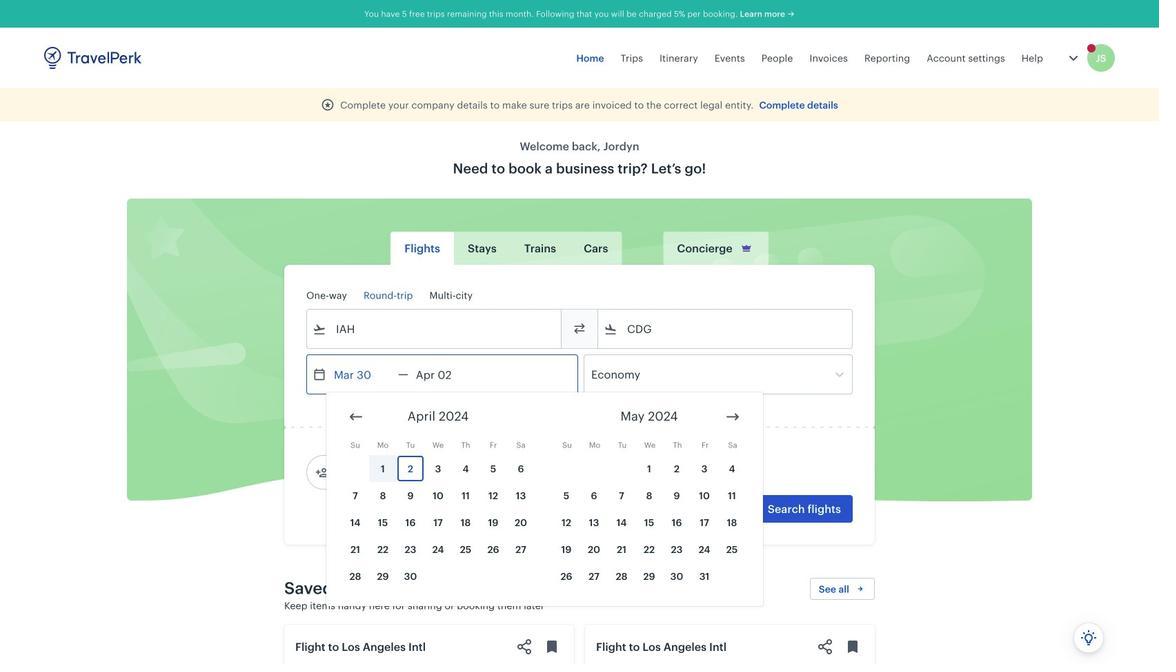 Task type: describe. For each thing, give the bounding box(es) containing it.
Add first traveler search field
[[329, 462, 473, 484]]

move forward to switch to the next month. image
[[725, 409, 741, 425]]

From search field
[[326, 318, 543, 340]]

calendar application
[[326, 393, 1159, 617]]

To search field
[[618, 318, 834, 340]]



Task type: vqa. For each thing, say whether or not it's contained in the screenshot.
Return field at top
no



Task type: locate. For each thing, give the bounding box(es) containing it.
move backward to switch to the previous month. image
[[348, 409, 364, 425]]

Return text field
[[408, 355, 480, 394]]

Depart text field
[[326, 355, 398, 394]]



